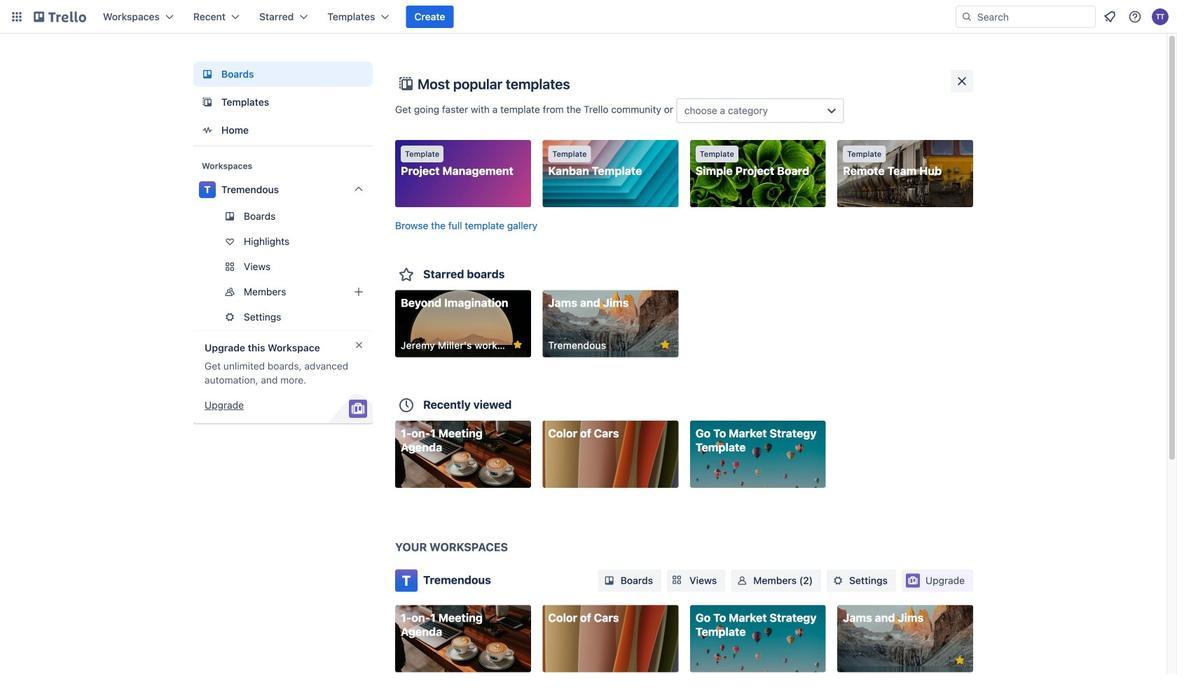 Task type: vqa. For each thing, say whether or not it's contained in the screenshot.
sm icon
yes



Task type: locate. For each thing, give the bounding box(es) containing it.
1 horizontal spatial click to unstar this board. it will be removed from your starred list. image
[[954, 655, 966, 667]]

sm image
[[602, 574, 616, 588], [735, 574, 749, 588], [831, 574, 845, 588]]

1 horizontal spatial sm image
[[735, 574, 749, 588]]

board image
[[199, 66, 216, 83]]

1 sm image from the left
[[602, 574, 616, 588]]

search image
[[961, 11, 973, 22]]

0 vertical spatial click to unstar this board. it will be removed from your starred list. image
[[659, 339, 671, 351]]

0 notifications image
[[1102, 8, 1118, 25]]

primary element
[[0, 0, 1177, 34]]

click to unstar this board. it will be removed from your starred list. image
[[659, 339, 671, 351], [954, 655, 966, 667]]

terry turtle (terryturtle) image
[[1152, 8, 1169, 25]]

click to unstar this board. it will be removed from your starred list. image
[[511, 339, 524, 351]]

0 horizontal spatial sm image
[[602, 574, 616, 588]]

2 horizontal spatial sm image
[[831, 574, 845, 588]]



Task type: describe. For each thing, give the bounding box(es) containing it.
open information menu image
[[1128, 10, 1142, 24]]

0 horizontal spatial click to unstar this board. it will be removed from your starred list. image
[[659, 339, 671, 351]]

add image
[[350, 284, 367, 301]]

template board image
[[199, 94, 216, 111]]

1 vertical spatial click to unstar this board. it will be removed from your starred list. image
[[954, 655, 966, 667]]

back to home image
[[34, 6, 86, 28]]

home image
[[199, 122, 216, 139]]

Search field
[[956, 6, 1096, 28]]

2 sm image from the left
[[735, 574, 749, 588]]

3 sm image from the left
[[831, 574, 845, 588]]



